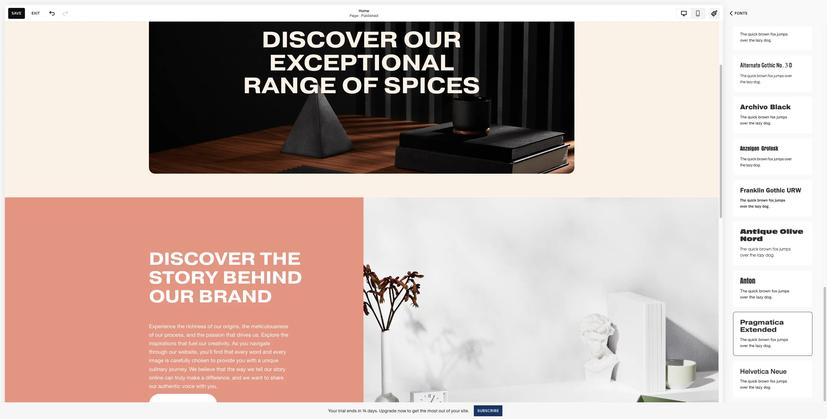 Task type: vqa. For each thing, say whether or not it's contained in the screenshot.
Colors
no



Task type: describe. For each thing, give the bounding box(es) containing it.
the quick brown fox jumps over the lazy dog. for franklin
[[740, 198, 785, 209]]

anzeigen
[[740, 145, 759, 153]]

jumps inside pragmatica extended the quick brown fox jumps over the lazy dog.
[[777, 338, 788, 342]]

your trial ends in 14 days. upgrade now to get the most out of your site.
[[328, 408, 469, 414]]

the for antique olive nord
[[740, 247, 747, 252]]

brown for alternate
[[757, 73, 767, 78]]

the for archivo black
[[749, 120, 755, 126]]

fox inside pragmatica extended the quick brown fox jumps over the lazy dog.
[[771, 338, 776, 342]]

lazy for archivo
[[756, 120, 763, 126]]

grotesk for aktiv grotesk
[[758, 20, 784, 28]]

the inside anton the quick brown fox jumps over the lazy dog.
[[740, 289, 747, 294]]

the quick brown fox jumps over the lazy dog. for antique
[[740, 247, 791, 258]]

over for archivo black
[[740, 120, 748, 126]]

anton
[[740, 276, 756, 286]]

published
[[361, 13, 378, 18]]

lazy for anzeigen
[[746, 163, 753, 168]]

fox for antique
[[773, 247, 778, 252]]

get
[[412, 408, 419, 414]]

quick for helvetica
[[748, 379, 757, 384]]

olive
[[780, 228, 803, 236]]

over for helvetica neue
[[740, 385, 748, 390]]

lazy for franklin
[[755, 204, 761, 209]]

home page · published
[[350, 8, 378, 18]]

the for anzeigen grotesk
[[740, 157, 747, 161]]

over for anzeigen grotesk
[[785, 157, 792, 161]]

lazy for aktiv
[[756, 38, 763, 43]]

gothic for urw
[[766, 186, 785, 195]]

3
[[785, 62, 788, 70]]

lazy for helvetica
[[756, 385, 763, 390]]

fox for helvetica
[[770, 379, 776, 384]]

trial
[[338, 408, 346, 414]]

the for antique olive nord
[[750, 253, 756, 258]]

dog. inside pragmatica extended the quick brown fox jumps over the lazy dog.
[[764, 344, 772, 348]]

quick inside anton the quick brown fox jumps over the lazy dog.
[[748, 289, 758, 294]]

now
[[398, 408, 406, 414]]

no.
[[776, 62, 784, 70]]

dog. for anzeigen
[[753, 163, 761, 168]]

black
[[770, 104, 791, 111]]

jumps for franklin gothic urw
[[775, 198, 785, 203]]

home
[[359, 8, 369, 13]]

days.
[[367, 408, 378, 414]]

helvetica neue
[[740, 368, 787, 376]]

dog. for antique
[[766, 253, 775, 258]]

jumps for aktiv grotesk
[[777, 32, 788, 36]]

dog. inside anton the quick brown fox jumps over the lazy dog.
[[764, 295, 773, 300]]

brown for helvetica
[[758, 379, 769, 384]]

brown for franklin
[[758, 198, 768, 203]]

anton the quick brown fox jumps over the lazy dog.
[[740, 276, 789, 300]]

fox for alternate
[[768, 73, 773, 78]]

jumps inside anton the quick brown fox jumps over the lazy dog.
[[779, 289, 789, 294]]

the quick brown fox jumps over the lazy dog. for archivo
[[740, 114, 787, 126]]

lazy inside anton the quick brown fox jumps over the lazy dog.
[[756, 295, 763, 300]]

fox for archivo
[[770, 114, 776, 120]]

jumps for helvetica neue
[[777, 379, 787, 384]]

jumps for archivo black
[[777, 114, 787, 120]]

exit
[[32, 11, 40, 15]]

in
[[358, 408, 361, 414]]

the for anzeigen grotesk
[[740, 163, 746, 168]]

dog. for archivo
[[764, 120, 771, 126]]

to
[[407, 408, 411, 414]]

brown for anzeigen
[[757, 157, 768, 161]]

subscribe
[[477, 409, 499, 413]]

extended
[[740, 326, 777, 335]]

antique
[[740, 228, 778, 236]]

over for alternate gothic no. 3 d
[[785, 73, 792, 78]]

antique olive nord
[[740, 228, 803, 243]]

your
[[451, 408, 460, 414]]

the for franklin gothic urw
[[748, 204, 754, 209]]

lazy for alternate
[[746, 79, 753, 85]]

d
[[789, 62, 792, 70]]

franklin gothic urw
[[740, 186, 801, 195]]



Task type: locate. For each thing, give the bounding box(es) containing it.
upgrade
[[379, 408, 397, 414]]

fonts button
[[723, 7, 754, 20]]

fox
[[771, 32, 776, 36], [768, 73, 773, 78], [770, 114, 776, 120], [768, 157, 773, 161], [769, 198, 774, 203], [773, 247, 778, 252], [772, 289, 777, 294], [771, 338, 776, 342], [770, 379, 776, 384]]

brown inside anton the quick brown fox jumps over the lazy dog.
[[759, 289, 771, 294]]

the down aktiv
[[749, 38, 755, 43]]

brown inside pragmatica extended the quick brown fox jumps over the lazy dog.
[[759, 338, 770, 342]]

quick down archivo at the top of page
[[748, 114, 757, 120]]

nord
[[740, 235, 763, 243]]

jumps for anzeigen grotesk
[[774, 157, 784, 161]]

lazy for antique
[[757, 253, 765, 258]]

fox for anzeigen
[[768, 157, 773, 161]]

grotesk right aktiv
[[758, 20, 784, 28]]

alternate gothic no. 3 d
[[740, 62, 792, 70]]

subscribe button
[[474, 406, 502, 417]]

quick for alternate
[[747, 73, 756, 78]]

archivo black
[[740, 104, 791, 111]]

quick inside pragmatica extended the quick brown fox jumps over the lazy dog.
[[748, 338, 758, 342]]

the
[[749, 38, 755, 43], [740, 79, 746, 85], [749, 120, 755, 126], [740, 163, 746, 168], [748, 204, 754, 209], [750, 253, 756, 258], [749, 295, 755, 300], [749, 344, 755, 348], [749, 385, 755, 390], [420, 408, 426, 414]]

the for franklin gothic urw
[[740, 198, 746, 203]]

0 vertical spatial gothic
[[762, 62, 775, 70]]

tab list
[[677, 8, 705, 18]]

the down anzeigen
[[740, 157, 747, 161]]

9 the from the top
[[740, 379, 747, 384]]

quick for archivo
[[748, 114, 757, 120]]

the down archivo at the top of page
[[749, 120, 755, 126]]

neue
[[771, 368, 787, 376]]

dog. for alternate
[[754, 79, 761, 85]]

exit button
[[28, 8, 43, 19]]

lazy down franklin
[[755, 204, 761, 209]]

fox for aktiv
[[771, 32, 776, 36]]

5 the quick brown fox jumps over the lazy dog. from the top
[[740, 198, 785, 209]]

the down nord on the bottom right of the page
[[750, 253, 756, 258]]

quick for antique
[[748, 247, 758, 252]]

the down alternate
[[740, 73, 747, 78]]

the quick brown fox jumps over the lazy dog. down helvetica neue
[[740, 379, 787, 390]]

dog. for helvetica
[[764, 385, 771, 390]]

dog. down alternate
[[754, 79, 761, 85]]

quick for anzeigen
[[747, 157, 756, 161]]

brown for archivo
[[758, 114, 769, 120]]

brown for aktiv
[[759, 32, 770, 36]]

the down franklin
[[748, 204, 754, 209]]

aktiv grotesk
[[740, 20, 784, 28]]

lazy down extended
[[756, 344, 763, 348]]

over inside pragmatica extended the quick brown fox jumps over the lazy dog.
[[740, 344, 748, 348]]

·
[[359, 13, 360, 18]]

the quick brown fox jumps over the lazy dog. down antique olive nord
[[740, 247, 791, 258]]

pragmatica extended the quick brown fox jumps over the lazy dog.
[[740, 318, 788, 348]]

quick for franklin
[[747, 198, 757, 203]]

most
[[427, 408, 438, 414]]

quick down nord on the bottom right of the page
[[748, 247, 758, 252]]

the quick brown fox jumps over the lazy dog. down alternate gothic no. 3 d
[[740, 73, 792, 85]]

the inside pragmatica extended the quick brown fox jumps over the lazy dog.
[[749, 344, 755, 348]]

save
[[12, 11, 21, 15]]

archivo
[[740, 104, 768, 111]]

the
[[740, 32, 747, 36], [740, 73, 747, 78], [740, 114, 747, 120], [740, 157, 747, 161], [740, 198, 746, 203], [740, 247, 747, 252], [740, 289, 747, 294], [740, 338, 747, 342], [740, 379, 747, 384]]

dog.
[[764, 38, 772, 43], [754, 79, 761, 85], [764, 120, 771, 126], [753, 163, 761, 168], [762, 204, 770, 209], [766, 253, 775, 258], [764, 295, 773, 300], [764, 344, 772, 348], [764, 385, 771, 390]]

jumps
[[777, 32, 788, 36], [774, 73, 784, 78], [777, 114, 787, 120], [774, 157, 784, 161], [775, 198, 785, 203], [780, 247, 791, 252], [779, 289, 789, 294], [777, 338, 788, 342], [777, 379, 787, 384]]

6 the from the top
[[740, 247, 747, 252]]

dog. down helvetica neue
[[764, 385, 771, 390]]

0 vertical spatial grotesk
[[758, 20, 784, 28]]

dog. for franklin
[[762, 204, 770, 209]]

the for alternate gothic no. 3 d
[[740, 73, 747, 78]]

8 the from the top
[[740, 338, 747, 342]]

gothic left urw
[[766, 186, 785, 195]]

dog. down archivo black
[[764, 120, 771, 126]]

7 the quick brown fox jumps over the lazy dog. from the top
[[740, 379, 787, 390]]

6 the quick brown fox jumps over the lazy dog. from the top
[[740, 247, 791, 258]]

the down franklin
[[740, 198, 746, 203]]

anzeigen grotesk
[[740, 145, 778, 153]]

pragmatica
[[740, 318, 784, 327]]

site.
[[461, 408, 469, 414]]

the quick brown fox jumps over the lazy dog. for anzeigen
[[740, 157, 792, 168]]

quick down aktiv
[[748, 32, 758, 36]]

the for helvetica neue
[[749, 385, 755, 390]]

2 the quick brown fox jumps over the lazy dog. from the top
[[740, 73, 792, 85]]

urw
[[787, 186, 801, 195]]

quick down anzeigen
[[747, 157, 756, 161]]

the quick brown fox jumps over the lazy dog. for aktiv
[[740, 32, 788, 43]]

the for alternate gothic no. 3 d
[[740, 79, 746, 85]]

dog. down aktiv grotesk
[[764, 38, 772, 43]]

the down aktiv
[[740, 32, 747, 36]]

quick down extended
[[748, 338, 758, 342]]

quick down franklin
[[747, 198, 757, 203]]

fox inside anton the quick brown fox jumps over the lazy dog.
[[772, 289, 777, 294]]

lazy down nord on the bottom right of the page
[[757, 253, 765, 258]]

quick for aktiv
[[748, 32, 758, 36]]

grotesk
[[758, 20, 784, 28], [761, 145, 778, 153]]

4 the quick brown fox jumps over the lazy dog. from the top
[[740, 157, 792, 168]]

aktiv
[[740, 20, 757, 28]]

lazy
[[756, 38, 763, 43], [746, 79, 753, 85], [756, 120, 763, 126], [746, 163, 753, 168], [755, 204, 761, 209], [757, 253, 765, 258], [756, 295, 763, 300], [756, 344, 763, 348], [756, 385, 763, 390]]

over
[[740, 38, 748, 43], [785, 73, 792, 78], [740, 120, 748, 126], [785, 157, 792, 161], [740, 204, 747, 209], [740, 253, 749, 258], [740, 295, 748, 300], [740, 344, 748, 348], [740, 385, 748, 390]]

the quick brown fox jumps over the lazy dog. down franklin gothic urw
[[740, 198, 785, 209]]

the down helvetica
[[740, 379, 747, 384]]

dog. up pragmatica
[[764, 295, 773, 300]]

the quick brown fox jumps over the lazy dog. down aktiv grotesk
[[740, 32, 788, 43]]

7 the from the top
[[740, 289, 747, 294]]

the down the anton
[[749, 295, 755, 300]]

save button
[[8, 8, 25, 19]]

2 the from the top
[[740, 73, 747, 78]]

the for aktiv grotesk
[[740, 32, 747, 36]]

grotesk right anzeigen
[[761, 145, 778, 153]]

lazy up pragmatica
[[756, 295, 763, 300]]

3 the quick brown fox jumps over the lazy dog. from the top
[[740, 114, 787, 126]]

1 vertical spatial grotesk
[[761, 145, 778, 153]]

fonts
[[735, 11, 748, 16]]

fox for franklin
[[769, 198, 774, 203]]

dog. for aktiv
[[764, 38, 772, 43]]

lazy down anzeigen
[[746, 163, 753, 168]]

gothic
[[762, 62, 775, 70], [766, 186, 785, 195]]

over inside anton the quick brown fox jumps over the lazy dog.
[[740, 295, 748, 300]]

over for franklin gothic urw
[[740, 204, 747, 209]]

your
[[328, 408, 337, 414]]

the for aktiv grotesk
[[749, 38, 755, 43]]

1 the from the top
[[740, 32, 747, 36]]

the inside pragmatica extended the quick brown fox jumps over the lazy dog.
[[740, 338, 747, 342]]

over for aktiv grotesk
[[740, 38, 748, 43]]

helvetica
[[740, 368, 769, 376]]

the down extended
[[749, 344, 755, 348]]

the for helvetica neue
[[740, 379, 747, 384]]

3 the from the top
[[740, 114, 747, 120]]

the quick brown fox jumps over the lazy dog. for helvetica
[[740, 379, 787, 390]]

the down extended
[[740, 338, 747, 342]]

lazy inside pragmatica extended the quick brown fox jumps over the lazy dog.
[[756, 344, 763, 348]]

dog. down antique olive nord
[[766, 253, 775, 258]]

lazy down aktiv grotesk
[[756, 38, 763, 43]]

the quick brown fox jumps over the lazy dog. down anzeigen grotesk
[[740, 157, 792, 168]]

the for archivo black
[[740, 114, 747, 120]]

the down helvetica
[[749, 385, 755, 390]]

the right get
[[420, 408, 426, 414]]

page
[[350, 13, 359, 18]]

dog. down extended
[[764, 344, 772, 348]]

the down anzeigen
[[740, 163, 746, 168]]

the down archivo at the top of page
[[740, 114, 747, 120]]

over for antique olive nord
[[740, 253, 749, 258]]

dog. down franklin gothic urw
[[762, 204, 770, 209]]

the down nord on the bottom right of the page
[[740, 247, 747, 252]]

the inside anton the quick brown fox jumps over the lazy dog.
[[749, 295, 755, 300]]

1 vertical spatial gothic
[[766, 186, 785, 195]]

grotesk for anzeigen grotesk
[[761, 145, 778, 153]]

gothic left no.
[[762, 62, 775, 70]]

alternate
[[740, 62, 761, 70]]

quick down the anton
[[748, 289, 758, 294]]

the quick brown fox jumps over the lazy dog. down archivo black
[[740, 114, 787, 126]]

dog. down anzeigen grotesk
[[753, 163, 761, 168]]

the quick brown fox jumps over the lazy dog. for alternate
[[740, 73, 792, 85]]

out
[[439, 408, 445, 414]]

14
[[362, 408, 366, 414]]

ends
[[347, 408, 357, 414]]

lazy down helvetica neue
[[756, 385, 763, 390]]

the down alternate
[[740, 79, 746, 85]]

the quick brown fox jumps over the lazy dog.
[[740, 32, 788, 43], [740, 73, 792, 85], [740, 114, 787, 126], [740, 157, 792, 168], [740, 198, 785, 209], [740, 247, 791, 258], [740, 379, 787, 390]]

gothic for no.
[[762, 62, 775, 70]]

quick down helvetica
[[748, 379, 757, 384]]

franklin
[[740, 186, 764, 195]]

quick down alternate
[[747, 73, 756, 78]]

jumps for antique olive nord
[[780, 247, 791, 252]]

of
[[446, 408, 450, 414]]

5 the from the top
[[740, 198, 746, 203]]

4 the from the top
[[740, 157, 747, 161]]

quick
[[748, 32, 758, 36], [747, 73, 756, 78], [748, 114, 757, 120], [747, 157, 756, 161], [747, 198, 757, 203], [748, 247, 758, 252], [748, 289, 758, 294], [748, 338, 758, 342], [748, 379, 757, 384]]

lazy down alternate
[[746, 79, 753, 85]]

brown
[[759, 32, 770, 36], [757, 73, 767, 78], [758, 114, 769, 120], [757, 157, 768, 161], [758, 198, 768, 203], [760, 247, 772, 252], [759, 289, 771, 294], [759, 338, 770, 342], [758, 379, 769, 384]]

the down the anton
[[740, 289, 747, 294]]

brown for antique
[[760, 247, 772, 252]]

lazy down archivo at the top of page
[[756, 120, 763, 126]]

jumps for alternate gothic no. 3 d
[[774, 73, 784, 78]]

1 the quick brown fox jumps over the lazy dog. from the top
[[740, 32, 788, 43]]



